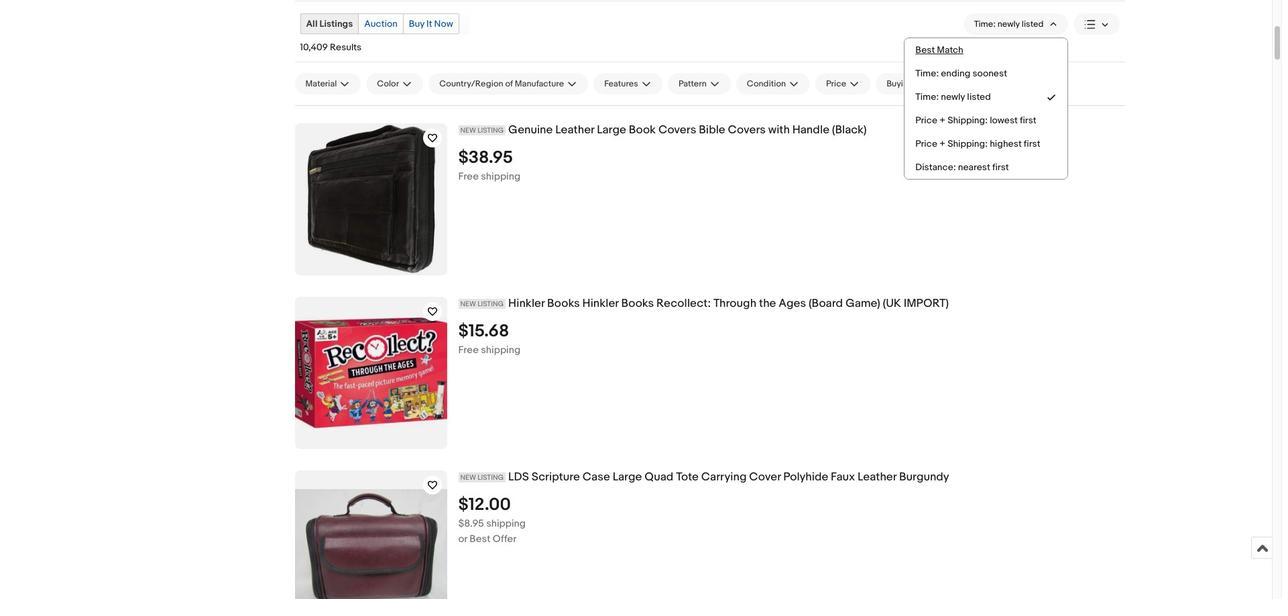 Task type: locate. For each thing, give the bounding box(es) containing it.
lds
[[509, 471, 529, 484]]

newly
[[998, 19, 1020, 30], [941, 91, 966, 103]]

0 horizontal spatial newly
[[941, 91, 966, 103]]

covers left bible
[[659, 123, 697, 137]]

1 books from the left
[[547, 297, 580, 311]]

buy
[[409, 18, 425, 30]]

genuine
[[509, 123, 553, 137]]

time: down best match
[[916, 68, 939, 79]]

0 vertical spatial +
[[940, 115, 946, 126]]

listing up $15.68 on the bottom
[[478, 300, 504, 309]]

faux
[[831, 471, 855, 484]]

10,409
[[300, 42, 328, 53]]

2 new from the top
[[461, 300, 476, 309]]

2 hinkler from the left
[[583, 297, 619, 311]]

1 vertical spatial all
[[978, 78, 988, 89]]

1 vertical spatial time: newly listed
[[916, 91, 992, 103]]

scripture
[[532, 471, 580, 484]]

leather right the faux
[[858, 471, 897, 484]]

first right lowest
[[1020, 115, 1037, 126]]

buying
[[887, 78, 914, 89]]

0 vertical spatial listed
[[1022, 19, 1044, 30]]

shipping inside $38.95 free shipping
[[481, 170, 521, 183]]

recollect:
[[657, 297, 711, 311]]

books
[[547, 297, 580, 311], [622, 297, 654, 311]]

best left match
[[916, 44, 935, 56]]

lds scripture case large quad tote carrying cover polyhide faux leather burgundy image
[[295, 490, 447, 600]]

price up distance:
[[916, 138, 938, 150]]

buy it now link
[[404, 14, 459, 34]]

1 horizontal spatial newly
[[998, 19, 1020, 30]]

time: newly listed link
[[905, 85, 1068, 109]]

first inside "link"
[[1024, 138, 1041, 150]]

1 horizontal spatial all
[[978, 78, 988, 89]]

+ down format
[[940, 115, 946, 126]]

0 vertical spatial all
[[306, 18, 318, 30]]

country/region
[[440, 78, 504, 89]]

newly up the best match link at the top right of page
[[998, 19, 1020, 30]]

1 horizontal spatial best
[[916, 44, 935, 56]]

time:
[[975, 19, 996, 30], [916, 68, 939, 79], [916, 91, 939, 103]]

shipping: up price + shipping: highest first
[[948, 115, 988, 126]]

first down highest
[[993, 162, 1009, 173]]

0 vertical spatial free
[[459, 170, 479, 183]]

listing inside new listing hinkler books hinkler books recollect: through the ages (board game) (uk import)
[[478, 300, 504, 309]]

0 horizontal spatial leather
[[556, 123, 595, 137]]

1 vertical spatial best
[[470, 533, 491, 546]]

book
[[629, 123, 656, 137]]

listed down all filters
[[968, 91, 992, 103]]

0 vertical spatial price
[[827, 78, 847, 89]]

1 vertical spatial free
[[459, 344, 479, 357]]

0 vertical spatial new
[[461, 126, 476, 135]]

burgundy
[[900, 471, 950, 484]]

price + shipping: lowest first
[[916, 115, 1037, 126]]

+ up distance:
[[940, 138, 946, 150]]

price for price + shipping: highest first
[[916, 138, 938, 150]]

large left 'book'
[[597, 123, 627, 137]]

features button
[[594, 73, 663, 95]]

1 vertical spatial leather
[[858, 471, 897, 484]]

2 vertical spatial shipping
[[487, 518, 526, 531]]

3 new from the top
[[461, 474, 476, 482]]

time: down format
[[916, 91, 939, 103]]

listed for time: newly listed link
[[968, 91, 992, 103]]

listing inside the new listing lds scripture case large quad tote carrying cover polyhide faux leather burgundy
[[478, 474, 504, 482]]

shipping up offer
[[487, 518, 526, 531]]

1 vertical spatial large
[[613, 471, 642, 484]]

carrying
[[702, 471, 747, 484]]

2 covers from the left
[[728, 123, 766, 137]]

+ for price + shipping: highest first
[[940, 138, 946, 150]]

leather right genuine
[[556, 123, 595, 137]]

price inside "link"
[[916, 138, 938, 150]]

0 horizontal spatial books
[[547, 297, 580, 311]]

1 vertical spatial shipping
[[481, 344, 521, 357]]

covers left "with"
[[728, 123, 766, 137]]

1 covers from the left
[[659, 123, 697, 137]]

0 vertical spatial shipping
[[481, 170, 521, 183]]

the
[[759, 297, 777, 311]]

1 vertical spatial price
[[916, 115, 938, 126]]

0 vertical spatial time:
[[975, 19, 996, 30]]

2 shipping: from the top
[[948, 138, 988, 150]]

country/region of manufacture button
[[429, 73, 589, 95]]

now
[[434, 18, 453, 30]]

all filters button
[[973, 73, 1019, 95]]

material
[[306, 78, 337, 89]]

1 vertical spatial +
[[940, 138, 946, 150]]

2 vertical spatial price
[[916, 138, 938, 150]]

2 vertical spatial time:
[[916, 91, 939, 103]]

listing up $12.00
[[478, 474, 504, 482]]

1 horizontal spatial hinkler
[[583, 297, 619, 311]]

time: inside dropdown button
[[975, 19, 996, 30]]

listed up the best match link at the top right of page
[[1022, 19, 1044, 30]]

0 vertical spatial listing
[[478, 126, 504, 135]]

covers
[[659, 123, 697, 137], [728, 123, 766, 137]]

new listing lds scripture case large quad tote carrying cover polyhide faux leather burgundy
[[461, 471, 950, 484]]

results
[[330, 42, 362, 53]]

+
[[940, 115, 946, 126], [940, 138, 946, 150]]

color button
[[367, 73, 423, 95]]

new up $12.00
[[461, 474, 476, 482]]

time: ending soonest link
[[905, 62, 1068, 85]]

0 horizontal spatial listed
[[968, 91, 992, 103]]

$38.95 free shipping
[[459, 147, 521, 183]]

shipping: for lowest
[[948, 115, 988, 126]]

1 vertical spatial newly
[[941, 91, 966, 103]]

listing
[[478, 126, 504, 135], [478, 300, 504, 309], [478, 474, 504, 482]]

first right highest
[[1024, 138, 1041, 150]]

hinkler
[[509, 297, 545, 311], [583, 297, 619, 311]]

1 horizontal spatial listed
[[1022, 19, 1044, 30]]

tote
[[676, 471, 699, 484]]

shipping: inside price + shipping: highest first "link"
[[948, 138, 988, 150]]

new up $15.68 on the bottom
[[461, 300, 476, 309]]

shipping: up distance: nearest first on the right of the page
[[948, 138, 988, 150]]

2 free from the top
[[459, 344, 479, 357]]

shipping for $38.95
[[481, 170, 521, 183]]

0 horizontal spatial hinkler
[[509, 297, 545, 311]]

0 horizontal spatial covers
[[659, 123, 697, 137]]

shipping inside $15.68 free shipping
[[481, 344, 521, 357]]

2 vertical spatial first
[[993, 162, 1009, 173]]

shipping:
[[948, 115, 988, 126], [948, 138, 988, 150]]

1 vertical spatial listing
[[478, 300, 504, 309]]

price
[[827, 78, 847, 89], [916, 115, 938, 126], [916, 138, 938, 150]]

listed
[[1022, 19, 1044, 30], [968, 91, 992, 103]]

0 horizontal spatial all
[[306, 18, 318, 30]]

1 horizontal spatial books
[[622, 297, 654, 311]]

listed inside dropdown button
[[1022, 19, 1044, 30]]

best right or
[[470, 533, 491, 546]]

2 listing from the top
[[478, 300, 504, 309]]

newly inside dropdown button
[[998, 19, 1020, 30]]

filters
[[990, 78, 1014, 89]]

large
[[597, 123, 627, 137], [613, 471, 642, 484]]

country/region of manufacture
[[440, 78, 564, 89]]

1 vertical spatial time:
[[916, 68, 939, 79]]

listing for $15.68
[[478, 300, 504, 309]]

best inside $12.00 $8.95 shipping or best offer
[[470, 533, 491, 546]]

shipping down the $38.95
[[481, 170, 521, 183]]

new inside new listing hinkler books hinkler books recollect: through the ages (board game) (uk import)
[[461, 300, 476, 309]]

highest
[[990, 138, 1022, 150]]

0 vertical spatial leather
[[556, 123, 595, 137]]

time: newly listed button
[[964, 13, 1068, 35]]

free for $38.95
[[459, 170, 479, 183]]

new inside new listing genuine leather large book covers bible covers with handle (black)
[[461, 126, 476, 135]]

price down format
[[916, 115, 938, 126]]

1 horizontal spatial leather
[[858, 471, 897, 484]]

time: newly listed inside dropdown button
[[975, 19, 1044, 30]]

listing up the $38.95
[[478, 126, 504, 135]]

1 shipping: from the top
[[948, 115, 988, 126]]

free
[[459, 170, 479, 183], [459, 344, 479, 357]]

0 vertical spatial time: newly listed
[[975, 19, 1044, 30]]

all
[[306, 18, 318, 30], [978, 78, 988, 89]]

0 vertical spatial best
[[916, 44, 935, 56]]

1 horizontal spatial covers
[[728, 123, 766, 137]]

all inside button
[[978, 78, 988, 89]]

+ inside "link"
[[940, 138, 946, 150]]

time: for the time: ending soonest link
[[916, 68, 939, 79]]

1 + from the top
[[940, 115, 946, 126]]

time: up the best match link at the top right of page
[[975, 19, 996, 30]]

2 vertical spatial new
[[461, 474, 476, 482]]

listing for $38.95
[[478, 126, 504, 135]]

$15.68
[[459, 321, 509, 342]]

newly down the ending
[[941, 91, 966, 103]]

distance: nearest first
[[916, 162, 1009, 173]]

free inside $38.95 free shipping
[[459, 170, 479, 183]]

$12.00
[[459, 495, 511, 516]]

material button
[[295, 73, 361, 95]]

condition button
[[737, 73, 811, 95]]

listings
[[320, 18, 353, 30]]

1 vertical spatial listed
[[968, 91, 992, 103]]

time: for time: newly listed dropdown button
[[975, 19, 996, 30]]

auction
[[364, 18, 398, 30]]

price button
[[816, 73, 871, 95]]

free inside $15.68 free shipping
[[459, 344, 479, 357]]

free down the $38.95
[[459, 170, 479, 183]]

lowest
[[990, 115, 1018, 126]]

free down $15.68 on the bottom
[[459, 344, 479, 357]]

best
[[916, 44, 935, 56], [470, 533, 491, 546]]

view: list view image
[[1085, 17, 1109, 31]]

1 free from the top
[[459, 170, 479, 183]]

shipping down $15.68 on the bottom
[[481, 344, 521, 357]]

time: newly listed up the best match link at the top right of page
[[975, 19, 1044, 30]]

$38.95
[[459, 147, 513, 168]]

shipping
[[481, 170, 521, 183], [481, 344, 521, 357], [487, 518, 526, 531]]

through
[[714, 297, 757, 311]]

time: newly listed down the ending
[[916, 91, 992, 103]]

listing inside new listing genuine leather large book covers bible covers with handle (black)
[[478, 126, 504, 135]]

first for price + shipping: highest first
[[1024, 138, 1041, 150]]

leather
[[556, 123, 595, 137], [858, 471, 897, 484]]

shipping: inside "price + shipping: lowest first" link
[[948, 115, 988, 126]]

1 new from the top
[[461, 126, 476, 135]]

2 vertical spatial listing
[[478, 474, 504, 482]]

new up the $38.95
[[461, 126, 476, 135]]

1 listing from the top
[[478, 126, 504, 135]]

1 vertical spatial first
[[1024, 138, 1041, 150]]

0 horizontal spatial best
[[470, 533, 491, 546]]

3 listing from the top
[[478, 474, 504, 482]]

1 vertical spatial new
[[461, 300, 476, 309]]

new
[[461, 126, 476, 135], [461, 300, 476, 309], [461, 474, 476, 482]]

price inside dropdown button
[[827, 78, 847, 89]]

bible
[[699, 123, 726, 137]]

price up (black)
[[827, 78, 847, 89]]

price + shipping: lowest first link
[[905, 109, 1068, 132]]

2 + from the top
[[940, 138, 946, 150]]

0 vertical spatial newly
[[998, 19, 1020, 30]]

time: newly listed for time: newly listed dropdown button
[[975, 19, 1044, 30]]

0 vertical spatial shipping:
[[948, 115, 988, 126]]

large right case
[[613, 471, 642, 484]]

1 vertical spatial shipping:
[[948, 138, 988, 150]]

0 vertical spatial first
[[1020, 115, 1037, 126]]



Task type: vqa. For each thing, say whether or not it's contained in the screenshot.
1st BRAND from left
no



Task type: describe. For each thing, give the bounding box(es) containing it.
game)
[[846, 297, 881, 311]]

offer
[[493, 533, 517, 546]]

shipping inside $12.00 $8.95 shipping or best offer
[[487, 518, 526, 531]]

(uk
[[883, 297, 902, 311]]

time: newly listed for time: newly listed link
[[916, 91, 992, 103]]

all for all filters
[[978, 78, 988, 89]]

0 vertical spatial large
[[597, 123, 627, 137]]

shipping: for highest
[[948, 138, 988, 150]]

newly for time: newly listed dropdown button
[[998, 19, 1020, 30]]

it
[[427, 18, 432, 30]]

best match link
[[905, 38, 1068, 62]]

genuine leather large book covers bible covers with handle (black) image
[[301, 123, 441, 276]]

nearest
[[959, 162, 991, 173]]

price for price + shipping: lowest first
[[916, 115, 938, 126]]

new for $38.95
[[461, 126, 476, 135]]

buying format
[[887, 78, 943, 89]]

hinkler books hinkler books recollect: through the ages (board game) (uk import) image
[[295, 318, 447, 429]]

best match
[[916, 44, 964, 56]]

new listing genuine leather large book covers bible covers with handle (black)
[[461, 123, 867, 137]]

distance:
[[916, 162, 957, 173]]

with
[[769, 123, 790, 137]]

pattern button
[[668, 73, 731, 95]]

+ for price + shipping: lowest first
[[940, 115, 946, 126]]

all filters
[[978, 78, 1014, 89]]

or
[[459, 533, 468, 546]]

cover
[[750, 471, 781, 484]]

case
[[583, 471, 610, 484]]

polyhide
[[784, 471, 829, 484]]

buy it now
[[409, 18, 453, 30]]

new inside the new listing lds scripture case large quad tote carrying cover polyhide faux leather burgundy
[[461, 474, 476, 482]]

free for $15.68
[[459, 344, 479, 357]]

ending
[[941, 68, 971, 79]]

pattern
[[679, 78, 707, 89]]

price + shipping: highest first link
[[905, 132, 1068, 156]]

newly for time: newly listed link
[[941, 91, 966, 103]]

new listing hinkler books hinkler books recollect: through the ages (board game) (uk import)
[[461, 297, 949, 311]]

1 hinkler from the left
[[509, 297, 545, 311]]

price + shipping: highest first
[[916, 138, 1041, 150]]

time: for time: newly listed link
[[916, 91, 939, 103]]

first for price + shipping: lowest first
[[1020, 115, 1037, 126]]

listed for time: newly listed dropdown button
[[1022, 19, 1044, 30]]

2 books from the left
[[622, 297, 654, 311]]

of
[[505, 78, 513, 89]]

import)
[[904, 297, 949, 311]]

features
[[605, 78, 639, 89]]

condition
[[747, 78, 786, 89]]

new for $15.68
[[461, 300, 476, 309]]

(board
[[809, 297, 843, 311]]

match
[[938, 44, 964, 56]]

auction link
[[359, 14, 403, 34]]

distance: nearest first link
[[905, 156, 1068, 179]]

(black)
[[833, 123, 867, 137]]

buying format button
[[876, 73, 967, 95]]

quad
[[645, 471, 674, 484]]

10,409 results
[[300, 42, 362, 53]]

color
[[377, 78, 399, 89]]

all listings
[[306, 18, 353, 30]]

$12.00 $8.95 shipping or best offer
[[459, 495, 526, 546]]

shipping for $15.68
[[481, 344, 521, 357]]

format
[[916, 78, 943, 89]]

manufacture
[[515, 78, 564, 89]]

ages
[[779, 297, 807, 311]]

$15.68 free shipping
[[459, 321, 521, 357]]

soonest
[[973, 68, 1008, 79]]

price for price
[[827, 78, 847, 89]]

$8.95
[[459, 518, 484, 531]]

time: ending soonest
[[916, 68, 1008, 79]]

all listings link
[[301, 14, 358, 34]]

all for all listings
[[306, 18, 318, 30]]

handle
[[793, 123, 830, 137]]



